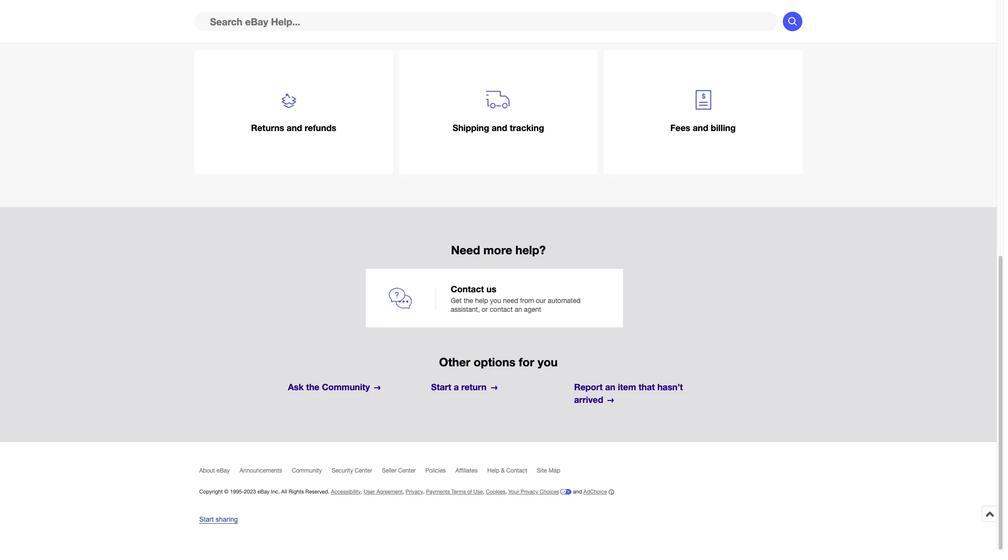 Task type: locate. For each thing, give the bounding box(es) containing it.
use
[[474, 489, 483, 495]]

ebay
[[217, 468, 230, 474], [258, 489, 270, 495]]

you up contact
[[490, 297, 501, 304]]

hasn't
[[658, 382, 683, 393]]

1 vertical spatial you
[[538, 356, 558, 369]]

, left your
[[506, 489, 507, 495]]

contact
[[451, 284, 484, 295], [507, 468, 527, 474]]

0 vertical spatial the
[[464, 297, 474, 304]]

help
[[488, 468, 500, 474]]

1995-
[[230, 489, 244, 495]]

refunds
[[305, 122, 337, 133]]

center right seller
[[398, 468, 416, 474]]

an inside contact us get the help you need from our automated assistant, or contact an agent
[[515, 306, 522, 314]]

seller
[[382, 468, 397, 474]]

help
[[475, 297, 488, 304]]

start left sharing at the bottom left of the page
[[199, 516, 214, 524]]

1 vertical spatial ebay
[[258, 489, 270, 495]]

0 horizontal spatial start
[[199, 516, 214, 524]]

shipping and tracking
[[453, 122, 544, 133]]

or
[[482, 306, 488, 314]]

privacy
[[406, 489, 423, 495], [521, 489, 538, 495]]

and for returns
[[287, 122, 302, 133]]

2 , from the left
[[403, 489, 404, 495]]

start left a
[[431, 382, 452, 393]]

all
[[281, 489, 287, 495]]

0 horizontal spatial center
[[355, 468, 372, 474]]

item
[[618, 382, 637, 393]]

the up the assistant,
[[464, 297, 474, 304]]

0 vertical spatial community
[[322, 382, 370, 393]]

1 horizontal spatial privacy
[[521, 489, 538, 495]]

community
[[322, 382, 370, 393], [292, 468, 322, 474]]

center
[[355, 468, 372, 474], [398, 468, 416, 474]]

0 horizontal spatial the
[[306, 382, 320, 393]]

and inside 'link'
[[287, 122, 302, 133]]

, left the payments
[[423, 489, 425, 495]]

agent
[[524, 306, 542, 314]]

map
[[549, 468, 561, 474]]

2023
[[244, 489, 256, 495]]

you
[[490, 297, 501, 304], [538, 356, 558, 369]]

policies
[[426, 468, 446, 474]]

an down need
[[515, 306, 522, 314]]

the right ask
[[306, 382, 320, 393]]

1 vertical spatial contact
[[507, 468, 527, 474]]

and for fees
[[693, 122, 709, 133]]

, left privacy link at the bottom of page
[[403, 489, 404, 495]]

arrived
[[574, 394, 604, 405]]

your privacy choices link
[[509, 489, 572, 495]]

1 horizontal spatial contact
[[507, 468, 527, 474]]

other options for you
[[439, 356, 558, 369]]

1 vertical spatial start
[[199, 516, 214, 524]]

, left user
[[361, 489, 362, 495]]

payments
[[426, 489, 450, 495]]

you right for
[[538, 356, 558, 369]]

0 horizontal spatial ebay
[[217, 468, 230, 474]]

1 horizontal spatial an
[[605, 382, 616, 393]]

ebay left inc.
[[258, 489, 270, 495]]

4 , from the left
[[483, 489, 485, 495]]

report an item that hasn't arrived
[[574, 382, 683, 405]]

1 vertical spatial the
[[306, 382, 320, 393]]

fees and billing link
[[604, 50, 803, 174]]

start inside button
[[199, 516, 214, 524]]

1 vertical spatial an
[[605, 382, 616, 393]]

1 center from the left
[[355, 468, 372, 474]]

&
[[501, 468, 505, 474]]

ask
[[288, 382, 304, 393]]

privacy right your
[[521, 489, 538, 495]]

policies link
[[426, 468, 456, 479]]

ask the community link
[[288, 381, 423, 394]]

and left refunds
[[287, 122, 302, 133]]

0 vertical spatial start
[[431, 382, 452, 393]]

assistant,
[[451, 306, 480, 314]]

us
[[487, 284, 497, 295]]

the inside contact us get the help you need from our automated assistant, or contact an agent
[[464, 297, 474, 304]]

0 horizontal spatial privacy
[[406, 489, 423, 495]]

contact right "&"
[[507, 468, 527, 474]]

an inside report an item that hasn't arrived
[[605, 382, 616, 393]]

start
[[431, 382, 452, 393], [199, 516, 214, 524]]

1 horizontal spatial center
[[398, 468, 416, 474]]

and left tracking
[[492, 122, 508, 133]]

payments terms of use link
[[426, 489, 483, 495]]

,
[[361, 489, 362, 495], [403, 489, 404, 495], [423, 489, 425, 495], [483, 489, 485, 495], [506, 489, 507, 495]]

and
[[287, 122, 302, 133], [492, 122, 508, 133], [693, 122, 709, 133], [573, 489, 582, 495]]

contact us get the help you need from our automated assistant, or contact an agent
[[451, 284, 581, 314]]

and left adchoice
[[573, 489, 582, 495]]

0 horizontal spatial an
[[515, 306, 522, 314]]

an
[[515, 306, 522, 314], [605, 382, 616, 393]]

cookies link
[[486, 489, 506, 495]]

contact up get
[[451, 284, 484, 295]]

0 vertical spatial you
[[490, 297, 501, 304]]

announcements link
[[240, 468, 292, 479]]

1 horizontal spatial you
[[538, 356, 558, 369]]

and right fees
[[693, 122, 709, 133]]

seller center link
[[382, 468, 426, 479]]

you inside contact us get the help you need from our automated assistant, or contact an agent
[[490, 297, 501, 304]]

, left 'cookies' "link"
[[483, 489, 485, 495]]

0 vertical spatial contact
[[451, 284, 484, 295]]

Search eBay Help... text field
[[194, 12, 778, 31]]

help?
[[516, 243, 546, 257]]

a
[[454, 382, 459, 393]]

automated
[[548, 297, 581, 304]]

contact
[[490, 306, 513, 314]]

privacy down the seller center link
[[406, 489, 423, 495]]

1 horizontal spatial the
[[464, 297, 474, 304]]

2 center from the left
[[398, 468, 416, 474]]

1 horizontal spatial start
[[431, 382, 452, 393]]

need more help?
[[451, 243, 546, 257]]

0 horizontal spatial you
[[490, 297, 501, 304]]

center right "security"
[[355, 468, 372, 474]]

start for start a return
[[431, 382, 452, 393]]

and adchoice
[[572, 489, 607, 495]]

ebay right about
[[217, 468, 230, 474]]

get
[[451, 297, 462, 304]]

the
[[464, 297, 474, 304], [306, 382, 320, 393]]

an left item
[[605, 382, 616, 393]]

shipping
[[453, 122, 490, 133]]

0 vertical spatial an
[[515, 306, 522, 314]]

0 horizontal spatial contact
[[451, 284, 484, 295]]

terms
[[452, 489, 466, 495]]

start sharing button
[[199, 516, 238, 524]]

rights
[[289, 489, 304, 495]]

adchoice link
[[584, 489, 615, 495]]

copyright © 1995-2023 ebay inc. all rights reserved. accessibility , user agreement , privacy , payments terms of use , cookies , your privacy choices
[[199, 489, 560, 495]]



Task type: describe. For each thing, give the bounding box(es) containing it.
about ebay
[[199, 468, 230, 474]]

3 , from the left
[[423, 489, 425, 495]]

center for security center
[[355, 468, 372, 474]]

return
[[462, 382, 487, 393]]

options
[[474, 356, 516, 369]]

about ebay link
[[199, 468, 240, 479]]

returns
[[251, 122, 284, 133]]

need
[[451, 243, 480, 257]]

agreement
[[377, 489, 403, 495]]

security center
[[332, 468, 372, 474]]

adchoice
[[584, 489, 607, 495]]

cookies
[[486, 489, 506, 495]]

site
[[537, 468, 547, 474]]

and for shipping
[[492, 122, 508, 133]]

affiliates
[[456, 468, 478, 474]]

from
[[520, 297, 534, 304]]

1 , from the left
[[361, 489, 362, 495]]

accessibility link
[[331, 489, 361, 495]]

site map link
[[537, 468, 570, 479]]

inc.
[[271, 489, 280, 495]]

5 , from the left
[[506, 489, 507, 495]]

privacy link
[[406, 489, 423, 495]]

user agreement link
[[364, 489, 403, 495]]

ask the community
[[288, 382, 370, 393]]

site map
[[537, 468, 561, 474]]

report an item that hasn't arrived link
[[574, 381, 709, 407]]

returns and refunds link
[[194, 50, 393, 174]]

our
[[536, 297, 546, 304]]

fees and billing
[[671, 122, 736, 133]]

billing
[[711, 122, 736, 133]]

that
[[639, 382, 655, 393]]

affiliates link
[[456, 468, 488, 479]]

announcements
[[240, 468, 282, 474]]

sharing
[[216, 516, 238, 524]]

tracking
[[510, 122, 544, 133]]

help & contact link
[[488, 468, 537, 479]]

choices
[[540, 489, 560, 495]]

0 vertical spatial ebay
[[217, 468, 230, 474]]

report
[[574, 382, 603, 393]]

reserved.
[[306, 489, 330, 495]]

center for seller center
[[398, 468, 416, 474]]

more
[[484, 243, 513, 257]]

for
[[519, 356, 535, 369]]

security
[[332, 468, 353, 474]]

1 vertical spatial community
[[292, 468, 322, 474]]

accessibility
[[331, 489, 361, 495]]

returns and refunds
[[251, 122, 337, 133]]

copyright
[[199, 489, 223, 495]]

fees
[[671, 122, 691, 133]]

of
[[468, 489, 472, 495]]

1 privacy from the left
[[406, 489, 423, 495]]

start a return
[[431, 382, 487, 393]]

seller center
[[382, 468, 416, 474]]

about
[[199, 468, 215, 474]]

your
[[509, 489, 519, 495]]

other
[[439, 356, 471, 369]]

contact inside contact us get the help you need from our automated assistant, or contact an agent
[[451, 284, 484, 295]]

community link
[[292, 468, 332, 479]]

start a return link
[[431, 381, 566, 394]]

start sharing
[[199, 516, 238, 524]]

start for start sharing
[[199, 516, 214, 524]]

security center link
[[332, 468, 382, 479]]

shipping and tracking link
[[399, 50, 598, 174]]

user
[[364, 489, 375, 495]]

1 horizontal spatial ebay
[[258, 489, 270, 495]]

2 privacy from the left
[[521, 489, 538, 495]]

help & contact
[[488, 468, 527, 474]]

need
[[503, 297, 519, 304]]



Task type: vqa. For each thing, say whether or not it's contained in the screenshot.
returns,
no



